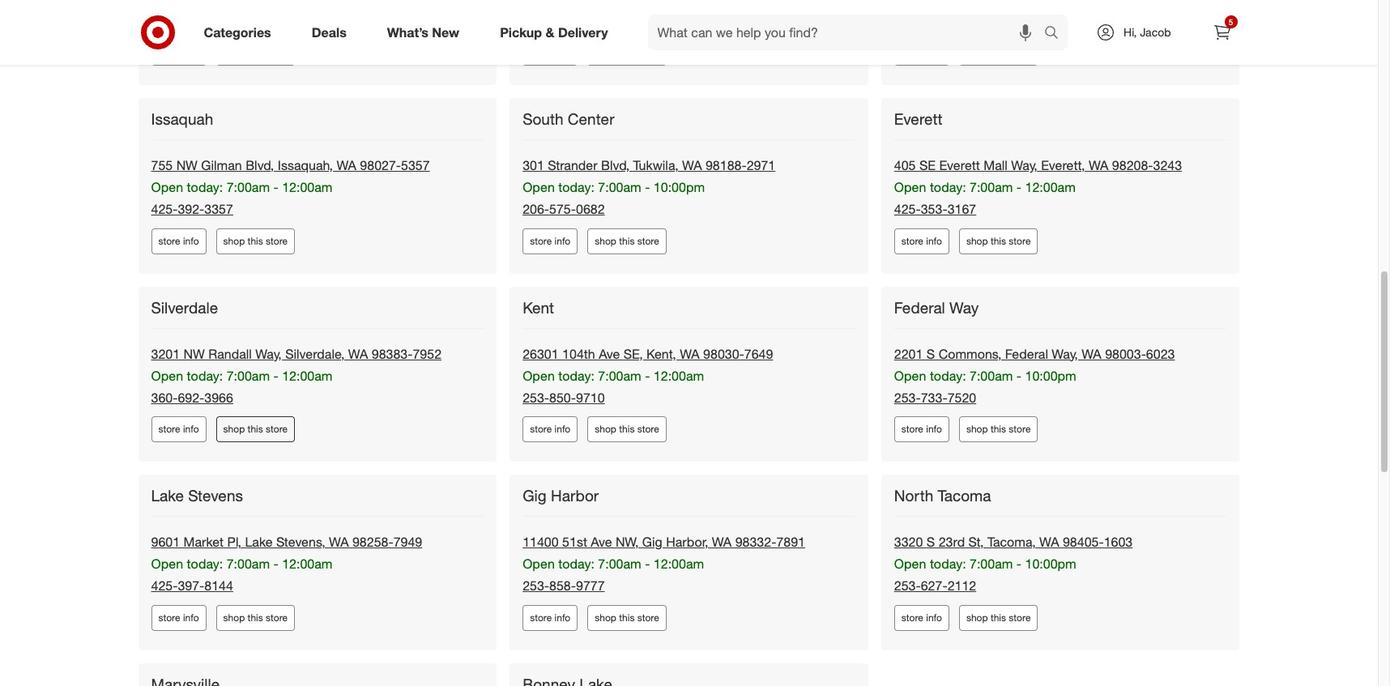 Task type: vqa. For each thing, say whether or not it's contained in the screenshot.
the Privacy within the PRIVACY POLICY link
no



Task type: describe. For each thing, give the bounding box(es) containing it.
7:00am for kent
[[598, 368, 642, 384]]

this for gig harbor
[[619, 612, 635, 624]]

today: for silverdale
[[187, 368, 223, 384]]

shop for gig harbor
[[595, 612, 617, 624]]

gilman
[[201, 157, 242, 174]]

wa inside 405 se everett mall way, everett, wa 98208-3243 open today: 7:00am - 12:00am 425-353-3167
[[1089, 157, 1109, 174]]

info down 932-
[[183, 46, 199, 58]]

this for lake stevens
[[248, 612, 263, 624]]

everett inside 405 se everett mall way, everett, wa 98208-3243 open today: 7:00am - 12:00am 425-353-3167
[[940, 157, 981, 174]]

shop this store button for kent
[[588, 417, 667, 443]]

206-932-1153
[[151, 12, 233, 28]]

info for gig harbor
[[555, 612, 571, 624]]

9601
[[151, 534, 180, 551]]

11400 51st ave nw, gig harbor, wa 98332-7891 link
[[523, 534, 806, 551]]

2201
[[895, 346, 923, 362]]

today: inside 11400 51st ave nw, gig harbor, wa 98332-7891 open today: 7:00am - 12:00am 253-858-9777
[[559, 556, 595, 572]]

hi,
[[1124, 25, 1137, 39]]

open inside 405 se everett mall way, everett, wa 98208-3243 open today: 7:00am - 12:00am 425-353-3167
[[895, 179, 927, 195]]

670-
[[550, 12, 576, 28]]

7:00am for issaquah
[[227, 179, 270, 195]]

federal inside federal way link
[[895, 298, 946, 317]]

425- inside 9601 market pl, lake stevens, wa 98258-7949 open today: 7:00am - 12:00am 425-397-8144
[[151, 578, 178, 594]]

this for kent
[[619, 423, 635, 435]]

info for issaquah
[[183, 235, 199, 247]]

store info for everett
[[902, 235, 942, 247]]

7891
[[777, 534, 806, 551]]

shop this store button for south center
[[588, 228, 667, 254]]

pickup
[[500, 24, 542, 40]]

- inside 11400 51st ave nw, gig harbor, wa 98332-7891 open today: 7:00am - 12:00am 253-858-9777
[[645, 556, 650, 572]]

shop this store for gig harbor
[[595, 612, 660, 624]]

360-
[[151, 389, 178, 406]]

1435
[[576, 12, 605, 28]]

3201 nw randall way, silverdale, wa 98383-7952 link
[[151, 346, 442, 362]]

mall
[[984, 157, 1008, 174]]

253-733-7520 link
[[895, 389, 977, 406]]

today: inside 405 se everett mall way, everett, wa 98208-3243 open today: 7:00am - 12:00am 425-353-3167
[[930, 179, 967, 195]]

7949
[[394, 534, 422, 551]]

store info link for north tacoma
[[895, 605, 950, 631]]

pickup & delivery
[[500, 24, 608, 40]]

lake inside "link"
[[151, 487, 184, 505]]

store info link down 932-
[[151, 40, 206, 66]]

federal inside 2201 s commons, federal way, wa 98003-6023 open today: 7:00am - 10:00pm 253-733-7520
[[1006, 346, 1049, 362]]

randall
[[208, 346, 252, 362]]

9601 market pl, lake stevens, wa 98258-7949 link
[[151, 534, 422, 551]]

9777
[[576, 578, 605, 594]]

shop for kent
[[595, 423, 617, 435]]

everett,
[[1042, 157, 1086, 174]]

392-
[[178, 201, 204, 217]]

store info for lake stevens
[[158, 612, 199, 624]]

shop for south center
[[595, 235, 617, 247]]

98332-
[[736, 534, 777, 551]]

store info for north tacoma
[[902, 612, 942, 624]]

market
[[184, 534, 224, 551]]

12:00am for kent
[[654, 368, 704, 384]]

jacob
[[1140, 25, 1171, 39]]

- inside 301 strander blvd, tukwila, wa 98188-2971 open today: 7:00am - 10:00pm 206-575-0682
[[645, 179, 650, 195]]

2201 s commons, federal way, wa 98003-6023 link
[[895, 346, 1175, 362]]

shop this store button for gig harbor
[[588, 605, 667, 631]]

info for kent
[[555, 423, 571, 435]]

755
[[151, 157, 173, 174]]

12:00am for silverdale
[[282, 368, 333, 384]]

store info for south center
[[530, 235, 571, 247]]

wa inside 301 strander blvd, tukwila, wa 98188-2971 open today: 7:00am - 10:00pm 206-575-0682
[[682, 157, 702, 174]]

store info for silverdale
[[158, 423, 199, 435]]

south center
[[523, 109, 615, 128]]

lake inside 9601 market pl, lake stevens, wa 98258-7949 open today: 7:00am - 12:00am 425-397-8144
[[245, 534, 273, 551]]

7:00am for silverdale
[[227, 368, 270, 384]]

this for everett
[[991, 235, 1007, 247]]

search button
[[1037, 15, 1076, 53]]

store info link for issaquah
[[151, 228, 206, 254]]

3357
[[204, 201, 233, 217]]

issaquah link
[[151, 109, 217, 129]]

51st
[[563, 534, 588, 551]]

shop this store button for north tacoma
[[959, 605, 1039, 631]]

9710
[[576, 389, 605, 406]]

center
[[568, 109, 615, 128]]

today: for issaquah
[[187, 179, 223, 195]]

nw for issaquah
[[176, 157, 198, 174]]

stevens
[[188, 487, 243, 505]]

12:00am inside 11400 51st ave nw, gig harbor, wa 98332-7891 open today: 7:00am - 12:00am 253-858-9777
[[654, 556, 704, 572]]

store info link for federal way
[[895, 417, 950, 443]]

shop this store down 0067
[[967, 46, 1031, 58]]

shop for issaquah
[[223, 235, 245, 247]]

3966
[[204, 389, 233, 406]]

104th
[[563, 346, 595, 362]]

this for silverdale
[[248, 423, 263, 435]]

today: for lake stevens
[[187, 556, 223, 572]]

way, for everett
[[1012, 157, 1038, 174]]

shop for everett
[[967, 235, 988, 247]]

425-670-1435 link
[[523, 12, 605, 28]]

info for everett
[[927, 235, 942, 247]]

today: for kent
[[559, 368, 595, 384]]

st,
[[969, 534, 984, 551]]

kent link
[[523, 298, 558, 317]]

harbor
[[551, 487, 599, 505]]

425-207-0067
[[895, 12, 977, 28]]

shop this store for north tacoma
[[967, 612, 1031, 624]]

open for north tacoma
[[895, 556, 927, 572]]

search
[[1037, 26, 1076, 42]]

store info link for south center
[[523, 228, 578, 254]]

- for north tacoma
[[1017, 556, 1022, 572]]

shop this store down delivery
[[595, 46, 660, 58]]

issaquah
[[151, 109, 213, 128]]

10:00pm for federal way
[[1026, 368, 1077, 384]]

kent
[[523, 298, 554, 317]]

1153
[[204, 12, 233, 28]]

s for federal
[[927, 346, 935, 362]]

harbor,
[[666, 534, 709, 551]]

- inside 405 se everett mall way, everett, wa 98208-3243 open today: 7:00am - 12:00am 425-353-3167
[[1017, 179, 1022, 195]]

206-932-1153 link
[[151, 12, 233, 28]]

- for federal way
[[1017, 368, 1022, 384]]

&
[[546, 24, 555, 40]]

shop down delivery
[[595, 46, 617, 58]]

9601 market pl, lake stevens, wa 98258-7949 open today: 7:00am - 12:00am 425-397-8144
[[151, 534, 422, 594]]

north tacoma
[[895, 487, 992, 505]]

categories
[[204, 24, 271, 40]]

shop this store button for silverdale
[[216, 417, 295, 443]]

nw for silverdale
[[184, 346, 205, 362]]

12:00am for issaquah
[[282, 179, 333, 195]]

delivery
[[558, 24, 608, 40]]

wa for federal way
[[1082, 346, 1102, 362]]

store info for kent
[[530, 423, 571, 435]]

gig inside the gig harbor "link"
[[523, 487, 547, 505]]

What can we help you find? suggestions appear below search field
[[648, 15, 1049, 50]]

301
[[523, 157, 545, 174]]

353-
[[921, 201, 948, 217]]

98188-
[[706, 157, 747, 174]]

info for federal way
[[927, 423, 942, 435]]

425- inside 755 nw gilman blvd, issaquah, wa 98027-5357 open today: 7:00am - 12:00am 425-392-3357
[[151, 201, 178, 217]]

12:00am for lake stevens
[[282, 556, 333, 572]]

98027-
[[360, 157, 401, 174]]

store info link down 207-
[[895, 40, 950, 66]]

shop for lake stevens
[[223, 612, 245, 624]]

open for kent
[[523, 368, 555, 384]]

26301 104th ave se, kent, wa 98030-7649 open today: 7:00am - 12:00am 253-850-9710
[[523, 346, 773, 406]]

blvd, inside 755 nw gilman blvd, issaquah, wa 98027-5357 open today: 7:00am - 12:00am 425-392-3357
[[246, 157, 274, 174]]

info for south center
[[555, 235, 571, 247]]

commons,
[[939, 346, 1002, 362]]

98405-
[[1063, 534, 1104, 551]]

what's new
[[387, 24, 460, 40]]

253-627-2112 link
[[895, 578, 977, 594]]

7:00am inside 405 se everett mall way, everett, wa 98208-3243 open today: 7:00am - 12:00am 425-353-3167
[[970, 179, 1013, 195]]

405
[[895, 157, 916, 174]]

gig inside 11400 51st ave nw, gig harbor, wa 98332-7891 open today: 7:00am - 12:00am 253-858-9777
[[643, 534, 663, 551]]

shop this store button for lake stevens
[[216, 605, 295, 631]]

nw,
[[616, 534, 639, 551]]

shop this store for kent
[[595, 423, 660, 435]]

store info down 207-
[[902, 46, 942, 58]]

stevens,
[[276, 534, 325, 551]]

5357
[[401, 157, 430, 174]]

405 se everett mall way, everett, wa 98208-3243 open today: 7:00am - 12:00am 425-353-3167
[[895, 157, 1183, 217]]

301 strander blvd, tukwila, wa 98188-2971 open today: 7:00am - 10:00pm 206-575-0682
[[523, 157, 776, 217]]

3320 s 23rd st, tacoma, wa 98405-1603 link
[[895, 534, 1133, 551]]

way
[[950, 298, 979, 317]]

7:00am inside 11400 51st ave nw, gig harbor, wa 98332-7891 open today: 7:00am - 12:00am 253-858-9777
[[598, 556, 642, 572]]



Task type: locate. For each thing, give the bounding box(es) containing it.
store info down 692-
[[158, 423, 199, 435]]

gig right nw,
[[643, 534, 663, 551]]

10:00pm inside 3320 s 23rd st, tacoma, wa 98405-1603 open today: 7:00am - 10:00pm 253-627-2112
[[1026, 556, 1077, 572]]

way, left 98003-
[[1052, 346, 1079, 362]]

categories link
[[190, 15, 292, 50]]

- for silverdale
[[274, 368, 279, 384]]

wa inside 2201 s commons, federal way, wa 98003-6023 open today: 7:00am - 10:00pm 253-733-7520
[[1082, 346, 1102, 362]]

way, inside 405 se everett mall way, everett, wa 98208-3243 open today: 7:00am - 12:00am 425-353-3167
[[1012, 157, 1038, 174]]

open down 3201 at the bottom of the page
[[151, 368, 183, 384]]

1 s from the top
[[927, 346, 935, 362]]

hi, jacob
[[1124, 25, 1171, 39]]

3243
[[1154, 157, 1183, 174]]

shop down 9777
[[595, 612, 617, 624]]

7952
[[413, 346, 442, 362]]

5
[[1229, 17, 1234, 27]]

- down 3201 nw randall way, silverdale, wa 98383-7952 link
[[274, 368, 279, 384]]

0 horizontal spatial 206-
[[151, 12, 178, 28]]

12:00am down issaquah,
[[282, 179, 333, 195]]

federal left the way
[[895, 298, 946, 317]]

253- for north tacoma
[[895, 578, 921, 594]]

12:00am inside 3201 nw randall way, silverdale, wa 98383-7952 open today: 7:00am - 12:00am 360-692-3966
[[282, 368, 333, 384]]

206- inside 301 strander blvd, tukwila, wa 98188-2971 open today: 7:00am - 10:00pm 206-575-0682
[[523, 201, 550, 217]]

today: inside 3201 nw randall way, silverdale, wa 98383-7952 open today: 7:00am - 12:00am 360-692-3966
[[187, 368, 223, 384]]

253- inside 26301 104th ave se, kent, wa 98030-7649 open today: 7:00am - 12:00am 253-850-9710
[[523, 389, 550, 406]]

this for north tacoma
[[991, 612, 1007, 624]]

1 vertical spatial nw
[[184, 346, 205, 362]]

0 horizontal spatial way,
[[256, 346, 282, 362]]

nw inside 755 nw gilman blvd, issaquah, wa 98027-5357 open today: 7:00am - 12:00am 425-392-3357
[[176, 157, 198, 174]]

3201
[[151, 346, 180, 362]]

shop down 7520
[[967, 423, 988, 435]]

1 vertical spatial 206-
[[523, 201, 550, 217]]

7:00am down mall
[[970, 179, 1013, 195]]

7:00am down 'gilman'
[[227, 179, 270, 195]]

shop this store button down the 9710
[[588, 417, 667, 443]]

12:00am inside 405 se everett mall way, everett, wa 98208-3243 open today: 7:00am - 12:00am 425-353-3167
[[1026, 179, 1076, 195]]

store info link for lake stevens
[[151, 605, 206, 631]]

7:00am down 'st,'
[[970, 556, 1013, 572]]

south center link
[[523, 109, 618, 129]]

shop this store button for everett
[[959, 228, 1039, 254]]

shop this store down the 2112
[[967, 612, 1031, 624]]

silverdale
[[151, 298, 218, 317]]

- inside 9601 market pl, lake stevens, wa 98258-7949 open today: 7:00am - 12:00am 425-397-8144
[[274, 556, 279, 572]]

7:00am for north tacoma
[[970, 556, 1013, 572]]

wa left 98383-
[[348, 346, 368, 362]]

store info down 932-
[[158, 46, 199, 58]]

tukwila,
[[633, 157, 679, 174]]

today: inside 9601 market pl, lake stevens, wa 98258-7949 open today: 7:00am - 12:00am 425-397-8144
[[187, 556, 223, 572]]

wa inside 3201 nw randall way, silverdale, wa 98383-7952 open today: 7:00am - 12:00am 360-692-3966
[[348, 346, 368, 362]]

lake up 9601
[[151, 487, 184, 505]]

3320
[[895, 534, 923, 551]]

shop this store for silverdale
[[223, 423, 288, 435]]

- down 2201 s commons, federal way, wa 98003-6023 link
[[1017, 368, 1022, 384]]

today: inside 3320 s 23rd st, tacoma, wa 98405-1603 open today: 7:00am - 10:00pm 253-627-2112
[[930, 556, 967, 572]]

7:00am inside 26301 104th ave se, kent, wa 98030-7649 open today: 7:00am - 12:00am 253-850-9710
[[598, 368, 642, 384]]

98030-
[[704, 346, 745, 362]]

7:00am inside 3320 s 23rd st, tacoma, wa 98405-1603 open today: 7:00am - 10:00pm 253-627-2112
[[970, 556, 1013, 572]]

shop this store for issaquah
[[223, 235, 288, 247]]

1 vertical spatial federal
[[1006, 346, 1049, 362]]

10:00pm down 98405-
[[1026, 556, 1077, 572]]

open down the 2201
[[895, 368, 927, 384]]

7:00am down se,
[[598, 368, 642, 384]]

everett
[[895, 109, 943, 128], [940, 157, 981, 174]]

this for federal way
[[991, 423, 1007, 435]]

1 blvd, from the left
[[246, 157, 274, 174]]

7:00am inside 2201 s commons, federal way, wa 98003-6023 open today: 7:00am - 10:00pm 253-733-7520
[[970, 368, 1013, 384]]

0 horizontal spatial gig
[[523, 487, 547, 505]]

7520
[[948, 389, 977, 406]]

wa for kent
[[680, 346, 700, 362]]

425-670-1435
[[523, 12, 605, 28]]

open inside 26301 104th ave se, kent, wa 98030-7649 open today: 7:00am - 12:00am 253-850-9710
[[523, 368, 555, 384]]

store info link for kent
[[523, 417, 578, 443]]

today: up 360-692-3966 link
[[187, 368, 223, 384]]

755 nw gilman blvd, issaquah, wa 98027-5357 link
[[151, 157, 430, 174]]

store info down 392-
[[158, 235, 199, 247]]

253- inside 2201 s commons, federal way, wa 98003-6023 open today: 7:00am - 10:00pm 253-733-7520
[[895, 389, 921, 406]]

issaquah,
[[278, 157, 333, 174]]

- down 9601 market pl, lake stevens, wa 98258-7949 link
[[274, 556, 279, 572]]

shop this store for lake stevens
[[223, 612, 288, 624]]

ave for kent
[[599, 346, 620, 362]]

12:00am down 405 se everett mall way, everett, wa 98208-3243 link in the right of the page
[[1026, 179, 1076, 195]]

strander
[[548, 157, 598, 174]]

store info down 627- at right bottom
[[902, 612, 942, 624]]

ave for gig harbor
[[591, 534, 612, 551]]

store info for issaquah
[[158, 235, 199, 247]]

today: inside 2201 s commons, federal way, wa 98003-6023 open today: 7:00am - 10:00pm 253-733-7520
[[930, 368, 967, 384]]

wa inside 755 nw gilman blvd, issaquah, wa 98027-5357 open today: 7:00am - 12:00am 425-392-3357
[[337, 157, 357, 174]]

open inside 2201 s commons, federal way, wa 98003-6023 open today: 7:00am - 10:00pm 253-733-7520
[[895, 368, 927, 384]]

253-
[[523, 389, 550, 406], [895, 389, 921, 406], [523, 578, 550, 594], [895, 578, 921, 594]]

open for federal way
[[895, 368, 927, 384]]

blvd, inside 301 strander blvd, tukwila, wa 98188-2971 open today: 7:00am - 10:00pm 206-575-0682
[[601, 157, 630, 174]]

98003-
[[1106, 346, 1147, 362]]

- for lake stevens
[[274, 556, 279, 572]]

wa for silverdale
[[348, 346, 368, 362]]

1 vertical spatial s
[[927, 534, 935, 551]]

253- down 11400
[[523, 578, 550, 594]]

23rd
[[939, 534, 965, 551]]

- inside 755 nw gilman blvd, issaquah, wa 98027-5357 open today: 7:00am - 12:00am 425-392-3357
[[274, 179, 279, 195]]

shop for north tacoma
[[967, 612, 988, 624]]

shop down 3966
[[223, 423, 245, 435]]

today: down 51st
[[559, 556, 595, 572]]

253- inside 3320 s 23rd st, tacoma, wa 98405-1603 open today: 7:00am - 10:00pm 253-627-2112
[[895, 578, 921, 594]]

today: for north tacoma
[[930, 556, 967, 572]]

7649
[[745, 346, 773, 362]]

wa inside 11400 51st ave nw, gig harbor, wa 98332-7891 open today: 7:00am - 12:00am 253-858-9777
[[712, 534, 732, 551]]

s
[[927, 346, 935, 362], [927, 534, 935, 551]]

today: inside 26301 104th ave se, kent, wa 98030-7649 open today: 7:00am - 12:00am 253-850-9710
[[559, 368, 595, 384]]

wa inside 26301 104th ave se, kent, wa 98030-7649 open today: 7:00am - 12:00am 253-850-9710
[[680, 346, 700, 362]]

shop this store down the 0682
[[595, 235, 660, 247]]

1 horizontal spatial gig
[[643, 534, 663, 551]]

north tacoma link
[[895, 487, 995, 506]]

shop this store button down the 2112
[[959, 605, 1039, 631]]

0 vertical spatial nw
[[176, 157, 198, 174]]

253-858-9777 link
[[523, 578, 605, 594]]

2 blvd, from the left
[[601, 157, 630, 174]]

0 vertical spatial lake
[[151, 487, 184, 505]]

12:00am inside 9601 market pl, lake stevens, wa 98258-7949 open today: 7:00am - 12:00am 425-397-8144
[[282, 556, 333, 572]]

s right the 2201
[[927, 346, 935, 362]]

way, inside 3201 nw randall way, silverdale, wa 98383-7952 open today: 7:00am - 12:00am 360-692-3966
[[256, 346, 282, 362]]

lake right pl,
[[245, 534, 273, 551]]

tacoma,
[[988, 534, 1036, 551]]

open inside 755 nw gilman blvd, issaquah, wa 98027-5357 open today: 7:00am - 12:00am 425-392-3357
[[151, 179, 183, 195]]

open down "755"
[[151, 179, 183, 195]]

2 horizontal spatial way,
[[1052, 346, 1079, 362]]

7:00am for lake stevens
[[227, 556, 270, 572]]

2971
[[747, 157, 776, 174]]

today: inside 301 strander blvd, tukwila, wa 98188-2971 open today: 7:00am - 10:00pm 206-575-0682
[[559, 179, 595, 195]]

7:00am
[[227, 179, 270, 195], [598, 179, 642, 195], [970, 179, 1013, 195], [227, 368, 270, 384], [598, 368, 642, 384], [970, 368, 1013, 384], [227, 556, 270, 572], [598, 556, 642, 572], [970, 556, 1013, 572]]

info down 850-
[[555, 423, 571, 435]]

open inside 3320 s 23rd st, tacoma, wa 98405-1603 open today: 7:00am - 10:00pm 253-627-2112
[[895, 556, 927, 572]]

info down 207-
[[927, 46, 942, 58]]

store info for federal way
[[902, 423, 942, 435]]

0 horizontal spatial federal
[[895, 298, 946, 317]]

shop
[[595, 46, 617, 58], [967, 46, 988, 58], [223, 235, 245, 247], [595, 235, 617, 247], [967, 235, 988, 247], [223, 423, 245, 435], [595, 423, 617, 435], [967, 423, 988, 435], [223, 612, 245, 624], [595, 612, 617, 624], [967, 612, 988, 624]]

0 vertical spatial gig
[[523, 487, 547, 505]]

- down 11400 51st ave nw, gig harbor, wa 98332-7891 link
[[645, 556, 650, 572]]

1 vertical spatial lake
[[245, 534, 273, 551]]

open inside 3201 nw randall way, silverdale, wa 98383-7952 open today: 7:00am - 12:00am 360-692-3966
[[151, 368, 183, 384]]

today: down market
[[187, 556, 223, 572]]

kent,
[[647, 346, 677, 362]]

0 vertical spatial 10:00pm
[[654, 179, 705, 195]]

wa left '98258-'
[[329, 534, 349, 551]]

0 vertical spatial s
[[927, 346, 935, 362]]

- down 755 nw gilman blvd, issaquah, wa 98027-5357 'link'
[[274, 179, 279, 195]]

7:00am for federal way
[[970, 368, 1013, 384]]

397-
[[178, 578, 204, 594]]

open inside 301 strander blvd, tukwila, wa 98188-2971 open today: 7:00am - 10:00pm 206-575-0682
[[523, 179, 555, 195]]

lake
[[151, 487, 184, 505], [245, 534, 273, 551]]

store info link down 858-
[[523, 605, 578, 631]]

253- for federal way
[[895, 389, 921, 406]]

shop for silverdale
[[223, 423, 245, 435]]

12:00am down harbor,
[[654, 556, 704, 572]]

wa for north tacoma
[[1040, 534, 1060, 551]]

425-207-0067 link
[[895, 12, 977, 28]]

shop this store down 8144
[[223, 612, 288, 624]]

575-
[[550, 201, 576, 217]]

253- inside 11400 51st ave nw, gig harbor, wa 98332-7891 open today: 7:00am - 12:00am 253-858-9777
[[523, 578, 550, 594]]

12:00am inside 755 nw gilman blvd, issaquah, wa 98027-5357 open today: 7:00am - 12:00am 425-392-3357
[[282, 179, 333, 195]]

7:00am inside 755 nw gilman blvd, issaquah, wa 98027-5357 open today: 7:00am - 12:00am 425-392-3357
[[227, 179, 270, 195]]

0 vertical spatial 206-
[[151, 12, 178, 28]]

1 horizontal spatial federal
[[1006, 346, 1049, 362]]

0067
[[948, 12, 977, 28]]

850-
[[550, 389, 576, 406]]

12:00am
[[282, 179, 333, 195], [1026, 179, 1076, 195], [282, 368, 333, 384], [654, 368, 704, 384], [282, 556, 333, 572], [654, 556, 704, 572]]

today: for federal way
[[930, 368, 967, 384]]

6023
[[1147, 346, 1175, 362]]

nw inside 3201 nw randall way, silverdale, wa 98383-7952 open today: 7:00am - 12:00am 360-692-3966
[[184, 346, 205, 362]]

shop this store for everett
[[967, 235, 1031, 247]]

shop this store down 7520
[[967, 423, 1031, 435]]

federal
[[895, 298, 946, 317], [1006, 346, 1049, 362]]

10:00pm
[[654, 179, 705, 195], [1026, 368, 1077, 384], [1026, 556, 1077, 572]]

ave left se,
[[599, 346, 620, 362]]

shop this store for south center
[[595, 235, 660, 247]]

wa left the 98027-
[[337, 157, 357, 174]]

shop down 3357
[[223, 235, 245, 247]]

store info for gig harbor
[[530, 612, 571, 624]]

s inside 3320 s 23rd st, tacoma, wa 98405-1603 open today: 7:00am - 10:00pm 253-627-2112
[[927, 534, 935, 551]]

store info down 733-
[[902, 423, 942, 435]]

206- left 1153 on the top left
[[151, 12, 178, 28]]

425-392-3357 link
[[151, 201, 233, 217]]

info down 627- at right bottom
[[927, 612, 942, 624]]

253- down the 2201
[[895, 389, 921, 406]]

info down 392-
[[183, 235, 199, 247]]

s left 23rd
[[927, 534, 935, 551]]

this for issaquah
[[248, 235, 263, 247]]

10:00pm for north tacoma
[[1026, 556, 1077, 572]]

0 horizontal spatial lake
[[151, 487, 184, 505]]

2201 s commons, federal way, wa 98003-6023 open today: 7:00am - 10:00pm 253-733-7520
[[895, 346, 1175, 406]]

wa inside 9601 market pl, lake stevens, wa 98258-7949 open today: 7:00am - 12:00am 425-397-8144
[[329, 534, 349, 551]]

7:00am inside 301 strander blvd, tukwila, wa 98188-2971 open today: 7:00am - 10:00pm 206-575-0682
[[598, 179, 642, 195]]

shop this store down 9777
[[595, 612, 660, 624]]

wa left 98188-
[[682, 157, 702, 174]]

store info down 397- on the left of page
[[158, 612, 199, 624]]

- inside 3201 nw randall way, silverdale, wa 98383-7952 open today: 7:00am - 12:00am 360-692-3966
[[274, 368, 279, 384]]

7:00am down commons,
[[970, 368, 1013, 384]]

- inside 2201 s commons, federal way, wa 98003-6023 open today: 7:00am - 10:00pm 253-733-7520
[[1017, 368, 1022, 384]]

0 vertical spatial federal
[[895, 298, 946, 317]]

store info link for gig harbor
[[523, 605, 578, 631]]

store info link down 627- at right bottom
[[895, 605, 950, 631]]

shop this store down 3966
[[223, 423, 288, 435]]

wa inside 3320 s 23rd st, tacoma, wa 98405-1603 open today: 7:00am - 10:00pm 253-627-2112
[[1040, 534, 1060, 551]]

s for north
[[927, 534, 935, 551]]

federal way link
[[895, 298, 982, 317]]

info for silverdale
[[183, 423, 199, 435]]

1 horizontal spatial blvd,
[[601, 157, 630, 174]]

shop down the 9710
[[595, 423, 617, 435]]

this for south center
[[619, 235, 635, 247]]

store info link down 850-
[[523, 417, 578, 443]]

info
[[183, 46, 199, 58], [927, 46, 942, 58], [183, 235, 199, 247], [555, 235, 571, 247], [927, 235, 942, 247], [183, 423, 199, 435], [555, 423, 571, 435], [927, 423, 942, 435], [183, 612, 199, 624], [555, 612, 571, 624], [927, 612, 942, 624]]

7:00am down pl,
[[227, 556, 270, 572]]

1 vertical spatial gig
[[643, 534, 663, 551]]

shop this store down the 9710
[[595, 423, 660, 435]]

1 horizontal spatial 206-
[[523, 201, 550, 217]]

10:00pm inside 2201 s commons, federal way, wa 98003-6023 open today: 7:00am - 10:00pm 253-733-7520
[[1026, 368, 1077, 384]]

shop for federal way
[[967, 423, 988, 435]]

2 vertical spatial 10:00pm
[[1026, 556, 1077, 572]]

s inside 2201 s commons, federal way, wa 98003-6023 open today: 7:00am - 10:00pm 253-733-7520
[[927, 346, 935, 362]]

info down 692-
[[183, 423, 199, 435]]

ave left nw,
[[591, 534, 612, 551]]

- for kent
[[645, 368, 650, 384]]

ave
[[599, 346, 620, 362], [591, 534, 612, 551]]

1 vertical spatial everett
[[940, 157, 981, 174]]

store info down 850-
[[530, 423, 571, 435]]

open inside 11400 51st ave nw, gig harbor, wa 98332-7891 open today: 7:00am - 12:00am 253-858-9777
[[523, 556, 555, 572]]

253- for kent
[[523, 389, 550, 406]]

way, for federal way
[[1052, 346, 1079, 362]]

today: inside 755 nw gilman blvd, issaquah, wa 98027-5357 open today: 7:00am - 12:00am 425-392-3357
[[187, 179, 223, 195]]

today: up "425-353-3167" 'link'
[[930, 179, 967, 195]]

ave inside 11400 51st ave nw, gig harbor, wa 98332-7891 open today: 7:00am - 12:00am 253-858-9777
[[591, 534, 612, 551]]

858-
[[550, 578, 576, 594]]

5 link
[[1205, 15, 1240, 50]]

shop this store button for issaquah
[[216, 228, 295, 254]]

3201 nw randall way, silverdale, wa 98383-7952 open today: 7:00am - 12:00am 360-692-3966
[[151, 346, 442, 406]]

0 vertical spatial everett
[[895, 109, 943, 128]]

12:00am inside 26301 104th ave se, kent, wa 98030-7649 open today: 7:00am - 12:00am 253-850-9710
[[654, 368, 704, 384]]

se,
[[624, 346, 643, 362]]

gig left harbor
[[523, 487, 547, 505]]

10:00pm down 2201 s commons, federal way, wa 98003-6023 link
[[1026, 368, 1077, 384]]

shop this store button down 9777
[[588, 605, 667, 631]]

0 vertical spatial ave
[[599, 346, 620, 362]]

0 horizontal spatial blvd,
[[246, 157, 274, 174]]

98258-
[[353, 534, 394, 551]]

today: down 23rd
[[930, 556, 967, 572]]

today: down '104th'
[[559, 368, 595, 384]]

way, inside 2201 s commons, federal way, wa 98003-6023 open today: 7:00am - 10:00pm 253-733-7520
[[1052, 346, 1079, 362]]

shop this store button down 1435 at the top left of page
[[588, 40, 667, 66]]

1 horizontal spatial way,
[[1012, 157, 1038, 174]]

everett link
[[895, 109, 946, 129]]

7:00am down randall
[[227, 368, 270, 384]]

7:00am down nw,
[[598, 556, 642, 572]]

today: up 253-733-7520 link
[[930, 368, 967, 384]]

1 horizontal spatial lake
[[245, 534, 273, 551]]

lake stevens
[[151, 487, 243, 505]]

- for issaquah
[[274, 179, 279, 195]]

shop this store button down 3966
[[216, 417, 295, 443]]

7:00am inside 9601 market pl, lake stevens, wa 98258-7949 open today: 7:00am - 12:00am 425-397-8144
[[227, 556, 270, 572]]

shop this store button down 7520
[[959, 417, 1039, 443]]

- down 3320 s 23rd st, tacoma, wa 98405-1603 'link'
[[1017, 556, 1022, 572]]

store info link for everett
[[895, 228, 950, 254]]

shop this store button down 3357
[[216, 228, 295, 254]]

blvd, right 'gilman'
[[246, 157, 274, 174]]

12:00am down stevens,
[[282, 556, 333, 572]]

deals link
[[298, 15, 367, 50]]

shop this store button down 0067
[[959, 40, 1039, 66]]

692-
[[178, 389, 204, 406]]

what's
[[387, 24, 429, 40]]

gig harbor
[[523, 487, 599, 505]]

today: up the 425-392-3357 link on the top of the page
[[187, 179, 223, 195]]

shop this store for federal way
[[967, 423, 1031, 435]]

open down 9601
[[151, 556, 183, 572]]

today:
[[187, 179, 223, 195], [559, 179, 595, 195], [930, 179, 967, 195], [187, 368, 223, 384], [559, 368, 595, 384], [930, 368, 967, 384], [187, 556, 223, 572], [559, 556, 595, 572], [930, 556, 967, 572]]

store info link for silverdale
[[151, 417, 206, 443]]

360-692-3966 link
[[151, 389, 233, 406]]

info for lake stevens
[[183, 612, 199, 624]]

shop this store
[[595, 46, 660, 58], [967, 46, 1031, 58], [223, 235, 288, 247], [595, 235, 660, 247], [967, 235, 1031, 247], [223, 423, 288, 435], [595, 423, 660, 435], [967, 423, 1031, 435], [223, 612, 288, 624], [595, 612, 660, 624], [967, 612, 1031, 624]]

shop this store button for federal way
[[959, 417, 1039, 443]]

7:00am down 301 strander blvd, tukwila, wa 98188-2971 link
[[598, 179, 642, 195]]

wa right kent,
[[680, 346, 700, 362]]

932-
[[178, 12, 204, 28]]

store info link down 353-
[[895, 228, 950, 254]]

shop this store down "3167"
[[967, 235, 1031, 247]]

- inside 26301 104th ave se, kent, wa 98030-7649 open today: 7:00am - 12:00am 253-850-9710
[[645, 368, 650, 384]]

425- inside 405 se everett mall way, everett, wa 98208-3243 open today: 7:00am - 12:00am 425-353-3167
[[895, 201, 921, 217]]

info for north tacoma
[[927, 612, 942, 624]]

store info link down 733-
[[895, 417, 950, 443]]

1 vertical spatial ave
[[591, 534, 612, 551]]

405 se everett mall way, everett, wa 98208-3243 link
[[895, 157, 1183, 174]]

2 s from the top
[[927, 534, 935, 551]]

0682
[[576, 201, 605, 217]]

12:00am down kent,
[[654, 368, 704, 384]]

10:00pm down tukwila,
[[654, 179, 705, 195]]

11400
[[523, 534, 559, 551]]

wa for issaquah
[[337, 157, 357, 174]]

shop down 0067
[[967, 46, 988, 58]]

425-353-3167 link
[[895, 201, 977, 217]]

1 vertical spatial 10:00pm
[[1026, 368, 1077, 384]]

wa for lake stevens
[[329, 534, 349, 551]]

north
[[895, 487, 934, 505]]

open for issaquah
[[151, 179, 183, 195]]

lake stevens link
[[151, 487, 246, 506]]

- inside 3320 s 23rd st, tacoma, wa 98405-1603 open today: 7:00am - 10:00pm 253-627-2112
[[1017, 556, 1022, 572]]

10:00pm inside 301 strander blvd, tukwila, wa 98188-2971 open today: 7:00am - 10:00pm 206-575-0682
[[654, 179, 705, 195]]

new
[[432, 24, 460, 40]]

silverdale,
[[285, 346, 345, 362]]

shop this store down 3357
[[223, 235, 288, 247]]

open for lake stevens
[[151, 556, 183, 572]]

store info down 858-
[[530, 612, 571, 624]]

ave inside 26301 104th ave se, kent, wa 98030-7649 open today: 7:00am - 12:00am 253-850-9710
[[599, 346, 620, 362]]

7:00am inside 3201 nw randall way, silverdale, wa 98383-7952 open today: 7:00am - 12:00am 360-692-3966
[[227, 368, 270, 384]]

26301
[[523, 346, 559, 362]]

everett inside 'link'
[[895, 109, 943, 128]]

south
[[523, 109, 564, 128]]

open inside 9601 market pl, lake stevens, wa 98258-7949 open today: 7:00am - 12:00am 425-397-8144
[[151, 556, 183, 572]]

- down 301 strander blvd, tukwila, wa 98188-2971 link
[[645, 179, 650, 195]]

26301 104th ave se, kent, wa 98030-7649 link
[[523, 346, 773, 362]]

733-
[[921, 389, 948, 406]]



